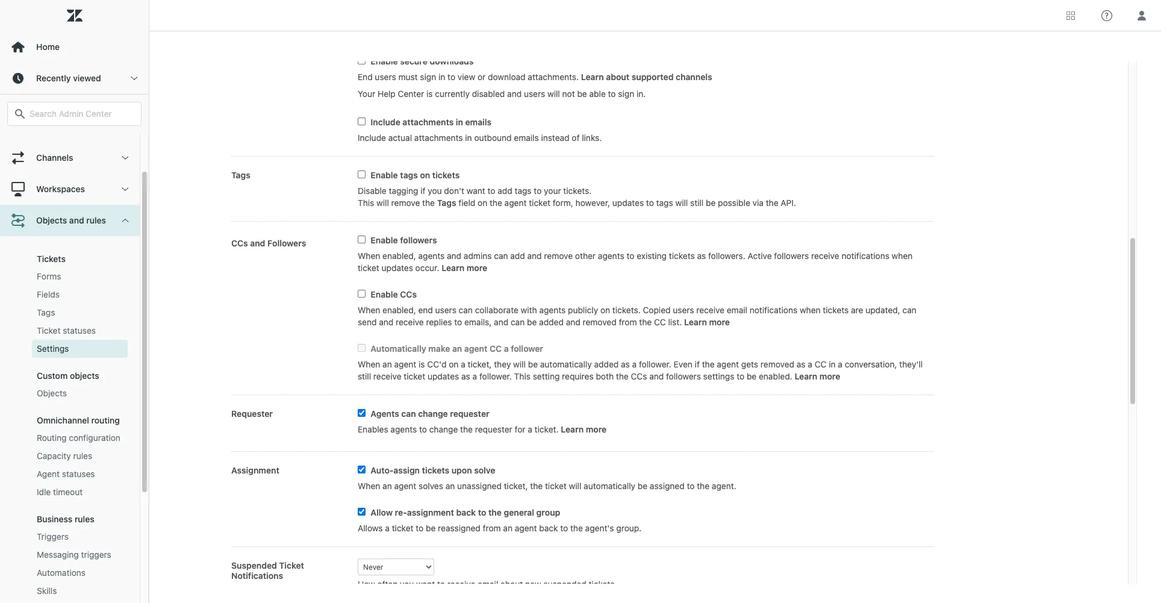 Task type: vqa. For each thing, say whether or not it's contained in the screenshot.
Home
yes



Task type: locate. For each thing, give the bounding box(es) containing it.
capacity rules
[[37, 451, 92, 461]]

fields
[[37, 289, 60, 299]]

tree inside primary element
[[0, 111, 149, 603]]

objects
[[36, 215, 67, 225], [37, 388, 67, 398]]

messaging
[[37, 549, 79, 560]]

agent statuses
[[37, 469, 95, 479]]

rules up triggers link
[[75, 514, 94, 524]]

0 vertical spatial rules
[[86, 215, 106, 225]]

zendesk products image
[[1067, 11, 1075, 20]]

workspaces button
[[0, 174, 140, 205]]

recently viewed button
[[0, 63, 149, 94]]

objects and rules
[[36, 215, 106, 225]]

0 vertical spatial statuses
[[63, 325, 96, 336]]

business rules
[[37, 514, 94, 524]]

statuses for ticket statuses
[[63, 325, 96, 336]]

idle timeout
[[37, 487, 83, 497]]

rules right and
[[86, 215, 106, 225]]

2 vertical spatial rules
[[75, 514, 94, 524]]

objects link
[[32, 384, 128, 402]]

objects down custom
[[37, 388, 67, 398]]

messaging triggers
[[37, 549, 111, 560]]

tree containing channels
[[0, 111, 149, 603]]

home
[[36, 42, 60, 52]]

custom objects
[[37, 371, 99, 381]]

tree
[[0, 111, 149, 603]]

1 vertical spatial statuses
[[62, 469, 95, 479]]

objects left and
[[36, 215, 67, 225]]

1 vertical spatial rules
[[73, 451, 92, 461]]

1 vertical spatial objects
[[37, 388, 67, 398]]

omnichannel
[[37, 415, 89, 425]]

tree item
[[0, 205, 140, 603]]

rules for business rules
[[75, 514, 94, 524]]

viewed
[[73, 73, 101, 83]]

people image
[[10, 119, 26, 134]]

automations element
[[37, 567, 86, 579]]

statuses down tags link at the bottom left of the page
[[63, 325, 96, 336]]

objects for objects
[[37, 388, 67, 398]]

recently
[[36, 73, 71, 83]]

None search field
[[1, 102, 148, 126]]

settings link
[[32, 340, 128, 358]]

objects inside group
[[37, 388, 67, 398]]

0 vertical spatial objects
[[36, 215, 67, 225]]

custom objects element
[[37, 371, 99, 381]]

home button
[[0, 31, 149, 63]]

configuration
[[69, 433, 120, 443]]

statuses down capacity rules link on the left bottom of page
[[62, 469, 95, 479]]

business rules element
[[37, 514, 94, 524]]

ticket
[[37, 325, 61, 336]]

and
[[69, 215, 84, 225]]

workspaces
[[36, 184, 85, 194]]

tags element
[[37, 307, 55, 319]]

tree item inside tree
[[0, 205, 140, 603]]

statuses
[[63, 325, 96, 336], [62, 469, 95, 479]]

custom
[[37, 371, 68, 381]]

routing configuration link
[[32, 429, 128, 447]]

rules inside dropdown button
[[86, 215, 106, 225]]

capacity rules element
[[37, 450, 92, 462]]

triggers link
[[32, 528, 128, 546]]

objects inside dropdown button
[[36, 215, 67, 225]]

routing
[[37, 433, 67, 443]]

rules down routing configuration link
[[73, 451, 92, 461]]

none search field inside primary element
[[1, 102, 148, 126]]

rules
[[86, 215, 106, 225], [73, 451, 92, 461], [75, 514, 94, 524]]

tree item containing objects and rules
[[0, 205, 140, 603]]



Task type: describe. For each thing, give the bounding box(es) containing it.
channels button
[[0, 142, 140, 174]]

tags link
[[32, 304, 128, 322]]

objects
[[70, 371, 99, 381]]

idle timeout element
[[37, 486, 83, 498]]

timeout
[[53, 487, 83, 497]]

messaging triggers element
[[37, 549, 111, 561]]

idle
[[37, 487, 51, 497]]

automations
[[37, 568, 86, 578]]

routing configuration element
[[37, 432, 120, 444]]

automations link
[[32, 564, 128, 582]]

idle timeout link
[[32, 483, 128, 501]]

forms
[[37, 271, 61, 281]]

help image
[[1102, 10, 1113, 21]]

triggers
[[37, 531, 69, 542]]

capacity
[[37, 451, 71, 461]]

rules for capacity rules
[[73, 451, 92, 461]]

triggers
[[81, 549, 111, 560]]

channels
[[36, 152, 73, 163]]

triggers element
[[37, 531, 69, 543]]

ticket statuses
[[37, 325, 96, 336]]

statuses for agent statuses
[[62, 469, 95, 479]]

forms link
[[32, 268, 128, 286]]

capacity rules link
[[32, 447, 128, 465]]

recently viewed
[[36, 73, 101, 83]]

routing configuration
[[37, 433, 120, 443]]

primary element
[[0, 0, 149, 603]]

agent statuses link
[[32, 465, 128, 483]]

ticket statuses element
[[37, 325, 96, 337]]

objects and rules group
[[0, 236, 140, 603]]

forms element
[[37, 271, 61, 283]]

objects and rules button
[[0, 205, 140, 236]]

skills
[[37, 586, 57, 596]]

agent
[[37, 469, 60, 479]]

omnichannel routing
[[37, 415, 120, 425]]

objects for objects and rules
[[36, 215, 67, 225]]

settings element
[[37, 343, 69, 355]]

fields element
[[37, 289, 60, 301]]

omnichannel routing element
[[37, 415, 120, 425]]

settings
[[37, 343, 69, 354]]

Search Admin Center field
[[30, 108, 134, 119]]

ticket statuses link
[[32, 322, 128, 340]]

agent statuses element
[[37, 468, 95, 480]]

tags
[[37, 307, 55, 318]]

business
[[37, 514, 72, 524]]

skills link
[[32, 582, 128, 600]]

routing
[[91, 415, 120, 425]]

tickets element
[[37, 254, 66, 264]]

messaging triggers link
[[32, 546, 128, 564]]

fields link
[[32, 286, 128, 304]]

objects element
[[37, 387, 67, 399]]

skills element
[[37, 585, 57, 597]]

tickets
[[37, 254, 66, 264]]

user menu image
[[1135, 8, 1150, 23]]



